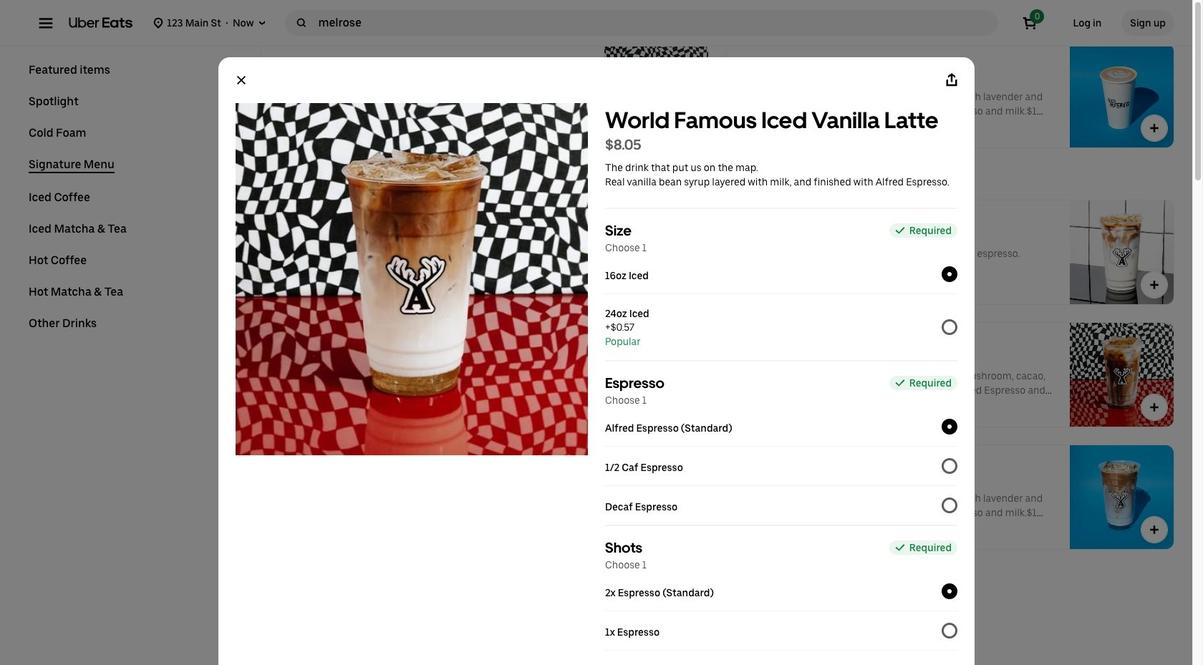 Task type: locate. For each thing, give the bounding box(es) containing it.
0 horizontal spatial deliver to image
[[153, 17, 164, 29]]

1 horizontal spatial deliver to image
[[257, 17, 268, 29]]

quick add image for iced lavender latte image
[[1147, 523, 1162, 537]]

quick add image
[[1147, 0, 1162, 13], [1147, 121, 1162, 135], [1147, 278, 1162, 292], [1147, 400, 1162, 415], [682, 523, 696, 537]]

hot o.g. chagaccino image
[[1070, 0, 1174, 25]]

dialog dialog
[[218, 57, 974, 665]]

quick add image for hot o.g. chagaccino image
[[1147, 0, 1162, 13]]

1 deliver to image from the left
[[153, 17, 164, 29]]

deliver to image
[[153, 17, 164, 29], [257, 17, 268, 29]]

hot lavender latte image
[[1070, 44, 1174, 148]]

1 horizontal spatial iced o.g. chagaccino image
[[1070, 323, 1174, 427]]

iced latte image
[[1070, 201, 1174, 304]]

close image
[[235, 74, 247, 86]]

iced o.g. chagaccino image
[[604, 44, 708, 148], [1070, 323, 1174, 427]]

quick add image for hot matcha lavender latte image
[[682, 0, 696, 13]]

navigation
[[29, 63, 226, 348]]

quick add image
[[682, 0, 696, 13], [682, 121, 696, 135], [1147, 523, 1162, 537], [682, 645, 696, 660]]

quick add image for iced latte image
[[1147, 278, 1162, 292]]

0 vertical spatial iced o.g. chagaccino image
[[604, 44, 708, 148]]



Task type: vqa. For each thing, say whether or not it's contained in the screenshot.
Iced Latte IMAGE Quick Add image
yes



Task type: describe. For each thing, give the bounding box(es) containing it.
uber eats home image
[[69, 17, 133, 29]]

sugar free world famous iced vanilla latte image
[[604, 568, 708, 665]]

hot matcha lavender latte image
[[604, 0, 708, 25]]

0 horizontal spatial iced o.g. chagaccino image
[[604, 44, 708, 148]]

2 deliver to image from the left
[[257, 17, 268, 29]]

iced americano image
[[604, 323, 708, 427]]

quick add image for sugar free world famous iced vanilla latte image at the right of page
[[682, 645, 696, 660]]

quick add image for the left iced o.g. chagaccino image
[[682, 121, 696, 135]]

world famous iced vanilla latte image
[[604, 201, 708, 304]]

1 vertical spatial iced o.g. chagaccino image
[[1070, 323, 1174, 427]]

main navigation menu image
[[39, 16, 53, 30]]

iced mocha image
[[604, 445, 708, 549]]

iced lavender latte image
[[1070, 445, 1174, 549]]

quick add image for iced mocha image
[[682, 523, 696, 537]]

quick add image for hot lavender latte image at the top of page
[[1147, 121, 1162, 135]]



